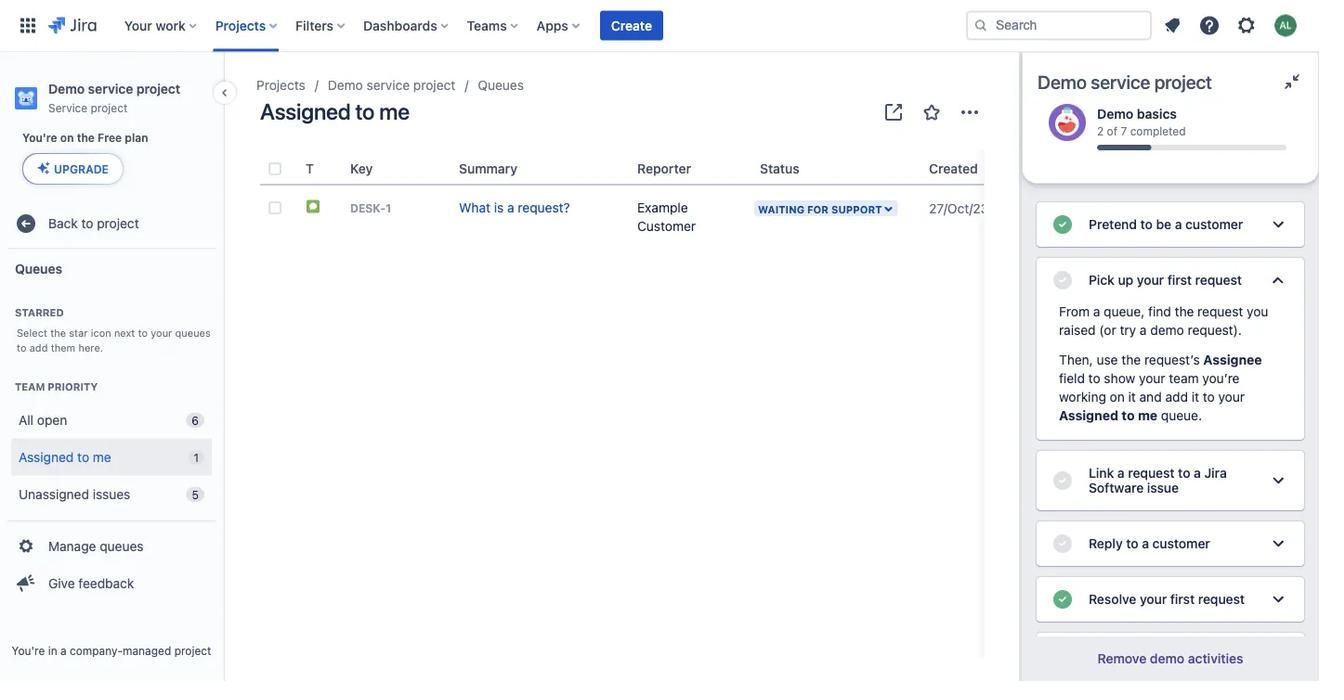 Task type: locate. For each thing, give the bounding box(es) containing it.
on down "service"
[[60, 131, 74, 144]]

assigned inside then, use the request's assignee field to show your team you're working on it and add it to your assigned to me queue.
[[1059, 408, 1118, 424]]

project down dashboards 'popup button'
[[413, 78, 456, 93]]

the inside then, use the request's assignee field to show your team you're working on it and add it to your assigned to me queue.
[[1122, 353, 1141, 368]]

(or
[[1099, 323, 1116, 338]]

1 vertical spatial checked image
[[1052, 470, 1074, 492]]

it left the and
[[1128, 390, 1136, 405]]

1 vertical spatial projects
[[256, 78, 305, 93]]

2 horizontal spatial me
[[1138, 408, 1158, 424]]

customer inside "dropdown button"
[[1152, 536, 1210, 552]]

1 vertical spatial you're
[[12, 645, 45, 658]]

team
[[15, 381, 45, 393]]

me inside then, use the request's assignee field to show your team you're working on it and add it to your assigned to me queue.
[[1138, 408, 1158, 424]]

jira image
[[48, 14, 96, 37], [48, 14, 96, 37]]

request?
[[518, 200, 570, 216]]

1 horizontal spatial service
[[367, 78, 410, 93]]

first down reply to a customer "dropdown button"
[[1170, 592, 1195, 608]]

chevron image inside reply to a customer "dropdown button"
[[1267, 533, 1289, 556]]

your right up on the right top
[[1137, 273, 1164, 288]]

7
[[1121, 124, 1127, 137]]

it down team
[[1192, 390, 1199, 405]]

upgrade
[[54, 163, 109, 176]]

projects inside dropdown button
[[215, 18, 266, 33]]

service up demo basics 2 of 7 completed
[[1091, 71, 1150, 92]]

group containing manage queues
[[7, 521, 216, 608]]

2 checked image from the top
[[1052, 533, 1074, 556]]

the for then, use the request's assignee field to show your team you're working on it and add it to your assigned to me queue.
[[1122, 353, 1141, 368]]

checked image left pretend
[[1052, 214, 1074, 236]]

1 chevron image from the top
[[1267, 269, 1289, 292]]

2 horizontal spatial assigned
[[1059, 408, 1118, 424]]

0 vertical spatial you're
[[22, 131, 57, 144]]

checked image for pretend
[[1052, 214, 1074, 236]]

your inside dropdown button
[[1140, 592, 1167, 608]]

checked image inside resolve your first request dropdown button
[[1052, 589, 1074, 611]]

1 vertical spatial add
[[1165, 390, 1188, 405]]

on down show
[[1110, 390, 1125, 405]]

the up show
[[1122, 353, 1141, 368]]

example
[[637, 200, 688, 216]]

0 vertical spatial checked image
[[1052, 214, 1074, 236]]

a right in
[[60, 645, 67, 658]]

to
[[355, 98, 375, 124], [81, 216, 93, 232], [1140, 217, 1153, 232], [138, 327, 148, 339], [17, 342, 27, 354], [1088, 371, 1101, 386], [1203, 390, 1215, 405], [1122, 408, 1135, 424], [77, 450, 89, 465], [1178, 466, 1190, 481], [1126, 536, 1139, 552]]

and
[[1139, 390, 1162, 405]]

0 horizontal spatial assigned to me
[[19, 450, 111, 465]]

0 vertical spatial demo
[[1150, 323, 1184, 338]]

1 vertical spatial 1
[[194, 452, 199, 465]]

you're for you're in a company-managed project
[[12, 645, 45, 658]]

1 horizontal spatial demo service project
[[1038, 71, 1212, 92]]

2 vertical spatial assigned
[[19, 450, 74, 465]]

1 horizontal spatial 1
[[386, 202, 391, 215]]

assigned to me down projects link
[[260, 98, 410, 124]]

resolve your first request button
[[1037, 578, 1304, 622]]

demo right remove
[[1150, 652, 1185, 667]]

to left jira
[[1178, 466, 1190, 481]]

the for starred select the star icon next to your queues to add them here.
[[50, 327, 66, 339]]

manage
[[48, 539, 96, 554]]

team
[[1169, 371, 1199, 386]]

first inside dropdown button
[[1170, 592, 1195, 608]]

your
[[124, 18, 152, 33]]

link
[[1089, 466, 1114, 481]]

resolve your first request
[[1089, 592, 1245, 608]]

1 horizontal spatial on
[[1110, 390, 1125, 405]]

pretend
[[1089, 217, 1137, 232]]

assigned down working
[[1059, 408, 1118, 424]]

1 vertical spatial first
[[1170, 592, 1195, 608]]

what is a request? link
[[459, 200, 570, 216]]

your
[[1137, 273, 1164, 288], [151, 327, 172, 339], [1139, 371, 1165, 386], [1218, 390, 1245, 405], [1140, 592, 1167, 608]]

checked image inside link a request to a jira software issue "dropdown button"
[[1052, 470, 1074, 492]]

chevron image
[[1267, 214, 1289, 236], [1267, 470, 1289, 492]]

3 checked image from the top
[[1052, 589, 1074, 611]]

checked image inside pretend to be a customer dropdown button
[[1052, 214, 1074, 236]]

project up basics
[[1154, 71, 1212, 92]]

0 horizontal spatial on
[[60, 131, 74, 144]]

me up issues
[[93, 450, 111, 465]]

0 vertical spatial chevron image
[[1267, 214, 1289, 236]]

status
[[760, 161, 800, 177]]

notifications image
[[1161, 14, 1184, 37]]

you're down "service"
[[22, 131, 57, 144]]

the up them
[[50, 327, 66, 339]]

work
[[156, 18, 186, 33]]

2 vertical spatial chevron image
[[1267, 589, 1289, 611]]

chevron image inside resolve your first request dropdown button
[[1267, 589, 1289, 611]]

1 vertical spatial queues
[[100, 539, 144, 554]]

service inside demo service project service project
[[88, 81, 133, 97]]

2 chevron image from the top
[[1267, 533, 1289, 556]]

1 horizontal spatial queues
[[175, 327, 211, 339]]

0 horizontal spatial assigned
[[19, 450, 74, 465]]

starred select the star icon next to your queues to add them here.
[[15, 307, 211, 354]]

checked image up from
[[1052, 269, 1074, 292]]

0 horizontal spatial add
[[29, 342, 48, 354]]

t
[[306, 161, 314, 177]]

the inside the starred select the star icon next to your queues to add them here.
[[50, 327, 66, 339]]

0 vertical spatial add
[[29, 342, 48, 354]]

2 chevron image from the top
[[1267, 470, 1289, 492]]

group
[[7, 521, 216, 608]]

add up queue.
[[1165, 390, 1188, 405]]

checked image left resolve
[[1052, 589, 1074, 611]]

then, use the request's assignee field to show your team you're working on it and add it to your assigned to me queue.
[[1059, 353, 1262, 424]]

you're on the free plan
[[22, 131, 148, 144]]

your right resolve
[[1140, 592, 1167, 608]]

software
[[1089, 481, 1144, 496]]

chevron image right jira
[[1267, 470, 1289, 492]]

to down select
[[17, 342, 27, 354]]

1 checked image from the top
[[1052, 269, 1074, 292]]

0 vertical spatial 1
[[386, 202, 391, 215]]

1 vertical spatial chevron image
[[1267, 470, 1289, 492]]

to up unassigned issues
[[77, 450, 89, 465]]

first
[[1167, 273, 1192, 288], [1170, 592, 1195, 608]]

you're left in
[[12, 645, 45, 658]]

1 horizontal spatial add
[[1165, 390, 1188, 405]]

0 vertical spatial me
[[379, 98, 410, 124]]

0 vertical spatial projects
[[215, 18, 266, 33]]

1 vertical spatial on
[[1110, 390, 1125, 405]]

0 horizontal spatial service
[[88, 81, 133, 97]]

1 horizontal spatial queues
[[478, 78, 524, 93]]

t button
[[298, 158, 314, 180]]

2
[[1097, 124, 1104, 137]]

the inside from a queue, find the request you raised (or try a demo request).
[[1175, 304, 1194, 320]]

queues up give feedback button
[[100, 539, 144, 554]]

queues down teams popup button
[[478, 78, 524, 93]]

to inside link a request to a jira software issue
[[1178, 466, 1190, 481]]

demo up "service"
[[48, 81, 85, 97]]

queue,
[[1104, 304, 1145, 320]]

manage queues
[[48, 539, 144, 554]]

the left free
[[77, 131, 95, 144]]

1 vertical spatial assigned
[[1059, 408, 1118, 424]]

back
[[48, 216, 78, 232]]

to inside dropdown button
[[1140, 217, 1153, 232]]

0 vertical spatial chevron image
[[1267, 269, 1289, 292]]

appswitcher icon image
[[17, 14, 39, 37]]

demo down filters dropdown button at top left
[[328, 78, 363, 93]]

up
[[1118, 273, 1134, 288]]

0 vertical spatial queues
[[478, 78, 524, 93]]

demo
[[1038, 71, 1087, 92], [328, 78, 363, 93], [48, 81, 85, 97], [1097, 106, 1133, 121]]

then,
[[1059, 353, 1093, 368]]

demo inside button
[[1150, 652, 1185, 667]]

me down the and
[[1138, 408, 1158, 424]]

to left be
[[1140, 217, 1153, 232]]

2 checked image from the top
[[1052, 470, 1074, 492]]

queues right next
[[175, 327, 211, 339]]

0 vertical spatial first
[[1167, 273, 1192, 288]]

assigned down the all open
[[19, 450, 74, 465]]

customer up resolve your first request dropdown button
[[1152, 536, 1210, 552]]

the
[[77, 131, 95, 144], [1175, 304, 1194, 320], [50, 327, 66, 339], [1122, 353, 1141, 368]]

project up free
[[91, 101, 128, 114]]

queues inside the starred select the star icon next to your queues to add them here.
[[175, 327, 211, 339]]

checked image
[[1052, 214, 1074, 236], [1052, 470, 1074, 492], [1052, 589, 1074, 611]]

your right next
[[151, 327, 172, 339]]

checked image for pick
[[1052, 269, 1074, 292]]

me down demo service project link
[[379, 98, 410, 124]]

Search field
[[966, 11, 1152, 40]]

1 vertical spatial assigned to me
[[19, 450, 111, 465]]

you're
[[22, 131, 57, 144], [12, 645, 45, 658]]

0 vertical spatial customer
[[1185, 217, 1243, 232]]

1 checked image from the top
[[1052, 214, 1074, 236]]

1 up 5
[[194, 452, 199, 465]]

assigned to me up unassigned issues
[[19, 450, 111, 465]]

0 horizontal spatial me
[[93, 450, 111, 465]]

checked image left link
[[1052, 470, 1074, 492]]

service up free
[[88, 81, 133, 97]]

company-
[[70, 645, 123, 658]]

1 vertical spatial checked image
[[1052, 533, 1074, 556]]

1 vertical spatial me
[[1138, 408, 1158, 424]]

0 vertical spatial queues
[[175, 327, 211, 339]]

queues up starred
[[15, 261, 62, 276]]

issues
[[93, 487, 130, 502]]

pick
[[1089, 273, 1115, 288]]

1 vertical spatial chevron image
[[1267, 533, 1289, 556]]

3 chevron image from the top
[[1267, 589, 1289, 611]]

a right reply
[[1142, 536, 1149, 552]]

desk - 1
[[350, 202, 391, 215]]

1 vertical spatial customer
[[1152, 536, 1210, 552]]

first up find
[[1167, 273, 1192, 288]]

starred
[[15, 307, 64, 319]]

0 vertical spatial assigned to me
[[260, 98, 410, 124]]

teams button
[[461, 11, 525, 40]]

manage queues button
[[7, 528, 216, 565]]

assigned down projects link
[[260, 98, 351, 124]]

0 horizontal spatial it
[[1128, 390, 1136, 405]]

be
[[1156, 217, 1171, 232]]

all
[[19, 413, 34, 428]]

from a queue, find the request you raised (or try a demo request).
[[1059, 304, 1268, 338]]

2 vertical spatial checked image
[[1052, 589, 1074, 611]]

me inside team priority group
[[93, 450, 111, 465]]

on
[[60, 131, 74, 144], [1110, 390, 1125, 405]]

demo up of
[[1097, 106, 1133, 121]]

assigned
[[260, 98, 351, 124], [1059, 408, 1118, 424], [19, 450, 74, 465]]

demo service project up demo basics 2 of 7 completed
[[1038, 71, 1212, 92]]

checked image left reply
[[1052, 533, 1074, 556]]

1
[[386, 202, 391, 215], [194, 452, 199, 465]]

is
[[494, 200, 504, 216]]

chevron image for reply to a customer
[[1267, 533, 1289, 556]]

add down select
[[29, 342, 48, 354]]

basics
[[1137, 106, 1177, 121]]

project up plan
[[136, 81, 180, 97]]

2 vertical spatial me
[[93, 450, 111, 465]]

progress bar
[[1097, 145, 1287, 150]]

find
[[1148, 304, 1171, 320]]

1 it from the left
[[1128, 390, 1136, 405]]

chevron image
[[1267, 269, 1289, 292], [1267, 533, 1289, 556], [1267, 589, 1289, 611]]

demo service project link
[[328, 74, 456, 97]]

request inside link a request to a jira software issue
[[1128, 466, 1175, 481]]

1 horizontal spatial assigned to me
[[260, 98, 410, 124]]

link a request to a jira software issue button
[[1037, 451, 1304, 511]]

0 horizontal spatial queues
[[15, 261, 62, 276]]

reporter
[[637, 161, 691, 177]]

banner
[[0, 0, 1319, 52]]

a right be
[[1175, 217, 1182, 232]]

1 chevron image from the top
[[1267, 214, 1289, 236]]

demo inside demo basics 2 of 7 completed
[[1097, 106, 1133, 121]]

checked image
[[1052, 269, 1074, 292], [1052, 533, 1074, 556]]

0 horizontal spatial 1
[[194, 452, 199, 465]]

filters button
[[290, 11, 352, 40]]

projects down projects dropdown button
[[256, 78, 305, 93]]

the for you're on the free plan
[[77, 131, 95, 144]]

a right link
[[1117, 466, 1125, 481]]

back to project
[[48, 216, 139, 232]]

1 vertical spatial demo
[[1150, 652, 1185, 667]]

1 horizontal spatial it
[[1192, 390, 1199, 405]]

0 vertical spatial assigned
[[260, 98, 351, 124]]

chevron image inside pick up your first request dropdown button
[[1267, 269, 1289, 292]]

projects right work
[[215, 18, 266, 33]]

service down dashboards
[[367, 78, 410, 93]]

request inside pick up your first request dropdown button
[[1195, 273, 1242, 288]]

0 horizontal spatial queues
[[100, 539, 144, 554]]

demo down find
[[1150, 323, 1184, 338]]

demo service project down dashboards
[[328, 78, 456, 93]]

the right find
[[1175, 304, 1194, 320]]

created button
[[922, 158, 978, 180]]

projects
[[215, 18, 266, 33], [256, 78, 305, 93]]

working
[[1059, 390, 1106, 405]]

to inside team priority group
[[77, 450, 89, 465]]

first inside dropdown button
[[1167, 273, 1192, 288]]

customer
[[637, 219, 696, 234]]

select
[[17, 327, 47, 339]]

reply to a customer button
[[1037, 522, 1304, 567]]

1 right desk
[[386, 202, 391, 215]]

customer right be
[[1185, 217, 1243, 232]]

request
[[1195, 273, 1242, 288], [1198, 304, 1243, 320], [1128, 466, 1175, 481], [1198, 592, 1245, 608]]

create
[[611, 18, 652, 33]]

remove
[[1098, 652, 1147, 667]]

chevron image up you
[[1267, 214, 1289, 236]]

queues
[[175, 327, 211, 339], [100, 539, 144, 554]]

checked image for resolve
[[1052, 589, 1074, 611]]

0 vertical spatial on
[[60, 131, 74, 144]]

0 vertical spatial checked image
[[1052, 269, 1074, 292]]

on inside then, use the request's assignee field to show your team you're working on it and add it to your assigned to me queue.
[[1110, 390, 1125, 405]]



Task type: describe. For each thing, give the bounding box(es) containing it.
pick up your first request
[[1089, 273, 1242, 288]]

star image
[[921, 101, 943, 124]]

team priority group
[[7, 361, 216, 521]]

add inside then, use the request's assignee field to show your team you're working on it and add it to your assigned to me queue.
[[1165, 390, 1188, 405]]

27/oct/23
[[929, 201, 989, 216]]

a right try
[[1140, 323, 1147, 338]]

what
[[459, 200, 490, 216]]

0 horizontal spatial demo service project
[[328, 78, 456, 93]]

chevron image for pretend to be a customer
[[1267, 214, 1289, 236]]

issue
[[1147, 481, 1179, 496]]

queue.
[[1161, 408, 1202, 424]]

collapse panel image
[[1281, 71, 1303, 93]]

here.
[[78, 342, 103, 354]]

your work button
[[119, 11, 204, 40]]

projects link
[[256, 74, 305, 97]]

a request that follows itsm workflows. image
[[306, 199, 320, 214]]

projects for projects dropdown button
[[215, 18, 266, 33]]

apps button
[[531, 11, 587, 40]]

status button
[[752, 158, 800, 180]]

project right managed
[[174, 645, 211, 658]]

all open
[[19, 413, 67, 428]]

remove demo activities button
[[1096, 645, 1245, 674]]

demo inside demo service project service project
[[48, 81, 85, 97]]

from
[[1059, 304, 1090, 320]]

5
[[192, 489, 199, 502]]

what is a request?
[[459, 200, 570, 216]]

queues link
[[478, 74, 524, 97]]

demo down 'search' field
[[1038, 71, 1087, 92]]

1 vertical spatial queues
[[15, 261, 62, 276]]

help image
[[1198, 14, 1221, 37]]

2 it from the left
[[1192, 390, 1199, 405]]

request inside from a queue, find the request you raised (or try a demo request).
[[1198, 304, 1243, 320]]

1 horizontal spatial assigned
[[260, 98, 351, 124]]

chevron image for link a request to a jira software issue
[[1267, 470, 1289, 492]]

dashboards button
[[358, 11, 456, 40]]

unassigned issues
[[19, 487, 130, 502]]

give
[[48, 576, 75, 591]]

pretend to be a customer button
[[1037, 203, 1304, 247]]

in
[[48, 645, 57, 658]]

raised
[[1059, 323, 1096, 338]]

search image
[[974, 18, 988, 33]]

desk
[[350, 202, 380, 215]]

summary
[[459, 161, 517, 177]]

icon
[[91, 327, 111, 339]]

star
[[69, 327, 88, 339]]

reply to a customer
[[1089, 536, 1210, 552]]

you're for you're on the free plan
[[22, 131, 57, 144]]

request inside resolve your first request dropdown button
[[1198, 592, 1245, 608]]

them
[[51, 342, 75, 354]]

your work
[[124, 18, 186, 33]]

key button
[[343, 158, 373, 180]]

your up the and
[[1139, 371, 1165, 386]]

pretend to be a customer
[[1089, 217, 1243, 232]]

team priority
[[15, 381, 98, 393]]

-
[[380, 202, 386, 215]]

a inside dropdown button
[[1175, 217, 1182, 232]]

show
[[1104, 371, 1135, 386]]

6
[[192, 414, 199, 427]]

filters
[[296, 18, 334, 33]]

to right reply
[[1126, 536, 1139, 552]]

settings image
[[1236, 14, 1258, 37]]

created
[[929, 161, 978, 177]]

assigned to me inside team priority group
[[19, 450, 111, 465]]

to down demo service project link
[[355, 98, 375, 124]]

give feedback
[[48, 576, 134, 591]]

checked image for reply
[[1052, 533, 1074, 556]]

pick up your first request button
[[1037, 258, 1304, 303]]

reporter button
[[630, 158, 691, 180]]

service
[[48, 101, 87, 114]]

assigned inside team priority group
[[19, 450, 74, 465]]

request's
[[1144, 353, 1200, 368]]

assignee
[[1203, 353, 1262, 368]]

service inside demo service project link
[[367, 78, 410, 93]]

priority
[[48, 381, 98, 393]]

to up working
[[1088, 371, 1101, 386]]

dashboards
[[363, 18, 437, 33]]

to right back
[[81, 216, 93, 232]]

starred group
[[7, 287, 216, 361]]

plan
[[125, 131, 148, 144]]

demo service project service project
[[48, 81, 180, 114]]

remove demo activities
[[1098, 652, 1243, 667]]

project right back
[[97, 216, 139, 232]]

customer inside dropdown button
[[1185, 217, 1243, 232]]

use
[[1097, 353, 1118, 368]]

add inside the starred select the star icon next to your queues to add them here.
[[29, 342, 48, 354]]

link a request to a jira software issue
[[1089, 466, 1227, 496]]

give feedback button
[[7, 565, 216, 602]]

1 inside team priority group
[[194, 452, 199, 465]]

teams
[[467, 18, 507, 33]]

a up (or
[[1093, 304, 1100, 320]]

primary element
[[11, 0, 966, 52]]

you're
[[1202, 371, 1240, 386]]

2 horizontal spatial service
[[1091, 71, 1150, 92]]

1 horizontal spatial me
[[379, 98, 410, 124]]

create button
[[600, 11, 663, 40]]

request).
[[1188, 323, 1242, 338]]

your inside dropdown button
[[1137, 273, 1164, 288]]

back to project link
[[7, 205, 216, 243]]

demo basics 2 of 7 completed
[[1097, 106, 1186, 137]]

a left jira
[[1194, 466, 1201, 481]]

checked image for link
[[1052, 470, 1074, 492]]

to down you're
[[1203, 390, 1215, 405]]

queues inside manage queues button
[[100, 539, 144, 554]]

your profile and settings image
[[1275, 14, 1297, 37]]

next
[[114, 327, 135, 339]]

demo inside from a queue, find the request you raised (or try a demo request).
[[1150, 323, 1184, 338]]

projects for projects link
[[256, 78, 305, 93]]

example customer
[[637, 200, 696, 234]]

actions image
[[959, 101, 981, 124]]

your down you're
[[1218, 390, 1245, 405]]

key
[[350, 161, 373, 177]]

to down show
[[1122, 408, 1135, 424]]

to right next
[[138, 327, 148, 339]]

banner containing your work
[[0, 0, 1319, 52]]

apps
[[537, 18, 568, 33]]

your inside the starred select the star icon next to your queues to add them here.
[[151, 327, 172, 339]]

open
[[37, 413, 67, 428]]

you're in a company-managed project
[[12, 645, 211, 658]]

reply
[[1089, 536, 1123, 552]]

free
[[98, 131, 122, 144]]

chevron image for pick up your first request
[[1267, 269, 1289, 292]]

chevron image for resolve your first request
[[1267, 589, 1289, 611]]

resolve
[[1089, 592, 1136, 608]]

managed
[[123, 645, 171, 658]]

a right is
[[507, 200, 514, 216]]



Task type: vqa. For each thing, say whether or not it's contained in the screenshot.
the Labels text box
no



